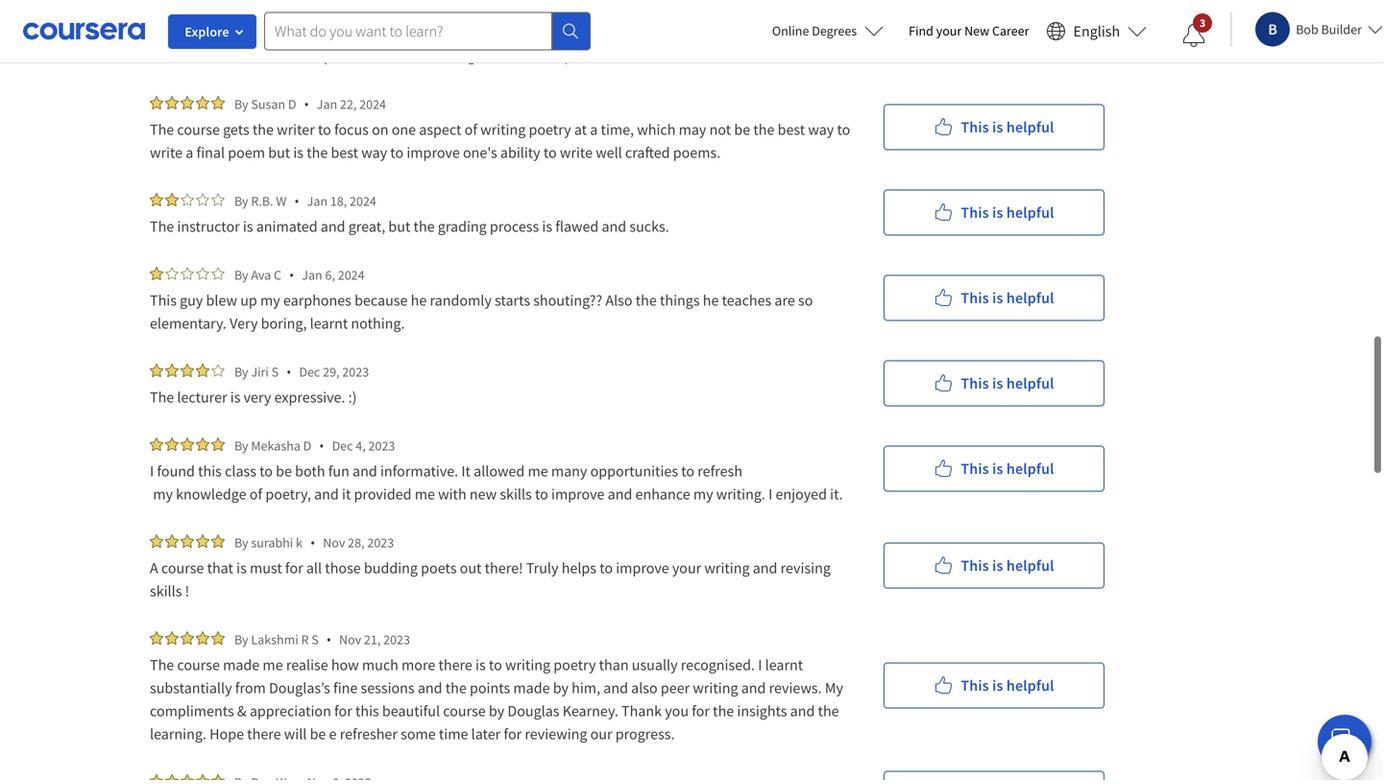 Task type: vqa. For each thing, say whether or not it's contained in the screenshot.
convolutifs the neuronaux
no



Task type: describe. For each thing, give the bounding box(es) containing it.
peer
[[661, 679, 690, 698]]

d for to
[[288, 96, 296, 113]]

this for the lecturer is very expressive. :)
[[961, 374, 989, 393]]

i found this class to be both fun and informative. it allowed me many opportunities to refresh my knowledge of poetry, and it provided me with new skills to improve and enhance my writing. i enjoyed it.
[[150, 462, 846, 504]]

writer
[[277, 120, 315, 139]]

degrees
[[812, 22, 857, 39]]

jiri
[[251, 364, 269, 381]]

revising
[[780, 559, 831, 578]]

gets
[[223, 120, 249, 139]]

enhance
[[635, 485, 690, 504]]

there!
[[485, 559, 523, 578]]

6,
[[325, 267, 335, 284]]

up
[[240, 291, 257, 310]]

0 horizontal spatial my
[[153, 485, 173, 504]]

the left grading
[[414, 217, 435, 236]]

this for the course gets the writer to focus on one aspect of writing poetry at a time, which may not be the best way to write a final poem but is the best way to improve one's ability to write well crafted poems.
[[961, 118, 989, 137]]

great,
[[348, 217, 385, 236]]

progress.
[[615, 725, 675, 744]]

things
[[660, 291, 700, 310]]

by for up
[[234, 267, 248, 284]]

and down reviews.
[[790, 702, 815, 721]]

knowledge
[[176, 485, 246, 504]]

0 horizontal spatial by
[[489, 702, 504, 721]]

and left it
[[314, 485, 339, 504]]

and inside a course that is must for all those budding poets out there! truly helps to improve your writing and revising skills !
[[753, 559, 777, 578]]

blew
[[206, 291, 237, 310]]

• for to
[[319, 437, 324, 455]]

by for me
[[234, 631, 248, 649]]

1 horizontal spatial but
[[388, 217, 410, 236]]

dec for :)
[[299, 364, 320, 381]]

by ava c • jan 6, 2024
[[234, 266, 365, 284]]

surabhi
[[251, 534, 293, 552]]

4,
[[356, 437, 366, 455]]

by for is
[[234, 534, 248, 552]]

kearney.
[[563, 702, 618, 721]]

improve inside the i found this class to be both fun and informative. it allowed me many opportunities to refresh my knowledge of poetry, and it provided me with new skills to improve and enhance my writing. i enjoyed it.
[[551, 485, 605, 504]]

ability
[[500, 143, 540, 162]]

for down fine
[[334, 702, 352, 721]]

writing inside the course gets the writer to focus on one aspect of writing poetry at a time, which may not be the best way to write a final poem but is the best way to improve one's ability to write well crafted poems.
[[480, 120, 526, 139]]

1 vertical spatial way
[[361, 143, 387, 162]]

usually
[[632, 656, 678, 675]]

the left points
[[445, 679, 467, 698]]

that
[[207, 559, 233, 578]]

c
[[274, 267, 281, 284]]

!
[[185, 582, 189, 601]]

0 horizontal spatial best
[[331, 143, 358, 162]]

english button
[[1039, 0, 1155, 62]]

the course made me realise how much more there is to writing poetry than usually recognised. i learnt substantially from douglas's fine sessions and the points made by him, and also peer writing and reviews. my compliments & appreciation for this beautiful course by douglas kearney. thank you for the insights and the learning. hope there will be e refresher some time later for reviewing our progress.
[[150, 656, 846, 744]]

ava
[[251, 267, 271, 284]]

all
[[306, 559, 322, 578]]

writing down recognised.
[[693, 679, 738, 698]]

writing up points
[[505, 656, 550, 675]]

2024 for but
[[350, 193, 376, 210]]

from
[[235, 679, 266, 698]]

also
[[605, 291, 633, 310]]

earphones
[[283, 291, 351, 310]]

helpful for are
[[1006, 289, 1054, 308]]

coursera image
[[23, 16, 145, 46]]

because
[[354, 291, 408, 310]]

the course gets the writer to focus on one aspect of writing poetry at a time, which may not be the best way to write a final poem but is the best way to improve one's ability to write well crafted poems.
[[150, 120, 853, 162]]

1 vertical spatial a
[[186, 143, 193, 162]]

learnt inside the course made me realise how much more there is to writing poetry than usually recognised. i learnt substantially from douglas's fine sessions and the points made by him, and also peer writing and reviews. my compliments & appreciation for this beautiful course by douglas kearney. thank you for the insights and the learning. hope there will be e refresher some time later for reviewing our progress.
[[765, 656, 803, 675]]

1 horizontal spatial a
[[590, 120, 598, 139]]

this is helpful button for are
[[884, 275, 1105, 321]]

process
[[490, 217, 539, 236]]

writing.
[[716, 485, 765, 504]]

find
[[909, 22, 933, 39]]

how
[[331, 656, 359, 675]]

18,
[[330, 193, 347, 210]]

this for i found this class to be both fun and informative. it allowed me many opportunities to refresh my knowledge of poetry, and it provided me with new skills to improve and enhance my writing. i enjoyed it.
[[961, 460, 989, 479]]

2023 for :)
[[342, 364, 369, 381]]

this is helpful button for which
[[884, 104, 1105, 150]]

nov inside 'by lakshmi r s • nov 21, 2023'
[[339, 631, 361, 649]]

grading
[[438, 217, 487, 236]]

4 helpful from the top
[[1006, 374, 1054, 393]]

• for and
[[294, 192, 299, 210]]

helpful for which
[[1006, 118, 1054, 137]]

appreciation
[[250, 702, 331, 721]]

and up the insights
[[741, 679, 766, 698]]

4 this is helpful button from the top
[[884, 361, 1105, 407]]

both
[[295, 462, 325, 481]]

than
[[599, 656, 629, 675]]

is inside the course gets the writer to focus on one aspect of writing poetry at a time, which may not be the best way to write a final poem but is the best way to improve one's ability to write well crafted poems.
[[293, 143, 304, 162]]

it
[[342, 485, 351, 504]]

this for a course that is must for all those budding poets out there! truly helps to improve your writing and revising skills !
[[961, 557, 989, 576]]

0 vertical spatial me
[[528, 462, 548, 481]]

• for my
[[289, 266, 294, 284]]

informative.
[[380, 462, 458, 481]]

one's
[[463, 143, 497, 162]]

poets
[[421, 559, 457, 578]]

animated
[[256, 217, 318, 236]]

refresh
[[698, 462, 742, 481]]

realise
[[286, 656, 328, 675]]

enjoyed
[[776, 485, 827, 504]]

helpful for i
[[1006, 677, 1054, 696]]

helpful for refresh
[[1006, 460, 1054, 479]]

english
[[1073, 22, 1120, 41]]

• for writer
[[304, 95, 309, 113]]

opportunities
[[590, 462, 678, 481]]

very
[[230, 314, 258, 333]]

douglas
[[507, 702, 559, 721]]

2023 inside 'by lakshmi r s • nov 21, 2023'
[[383, 631, 410, 649]]

find your new career link
[[899, 19, 1039, 43]]

some
[[401, 725, 436, 744]]

the left the insights
[[713, 702, 734, 721]]

reviewing
[[525, 725, 587, 744]]

this is helpful for which
[[961, 118, 1054, 137]]

the lecturer is very expressive. :)
[[150, 388, 357, 407]]

chat with us image
[[1329, 727, 1360, 758]]

by jiri s • dec 29, 2023
[[234, 363, 369, 381]]

s inside by jiri s • dec 29, 2023
[[271, 364, 279, 381]]

to inside a course that is must for all those budding poets out there! truly helps to improve your writing and revising skills !
[[599, 559, 613, 578]]

boring,
[[261, 314, 307, 333]]

fun
[[328, 462, 349, 481]]

s inside 'by lakshmi r s • nov 21, 2023'
[[311, 631, 319, 649]]

1 he from the left
[[411, 291, 427, 310]]

helps
[[562, 559, 596, 578]]

you
[[665, 702, 689, 721]]

1 horizontal spatial made
[[513, 679, 550, 698]]

2023 for be
[[368, 437, 395, 455]]

this is helpful for i
[[961, 677, 1054, 696]]

our
[[590, 725, 612, 744]]

find your new career
[[909, 22, 1029, 39]]

this inside the i found this class to be both fun and informative. it allowed me many opportunities to refresh my knowledge of poetry, and it provided me with new skills to improve and enhance my writing. i enjoyed it.
[[198, 462, 222, 481]]

the for the lecturer is very expressive. :)
[[150, 388, 174, 407]]

22,
[[340, 96, 357, 113]]

the for the course made me realise how much more there is to writing poetry than usually recognised. i learnt substantially from douglas's fine sessions and the points made by him, and also peer writing and reviews. my compliments & appreciation for this beautiful course by douglas kearney. thank you for the insights and the learning. hope there will be e refresher some time later for reviewing our progress.
[[150, 656, 174, 675]]

of inside the i found this class to be both fun and informative. it allowed me many opportunities to refresh my knowledge of poetry, and it provided me with new skills to improve and enhance my writing. i enjoyed it.
[[249, 485, 262, 504]]

learnt inside this guy blew up my earphones because he randomly starts shouting?? also the things he teaches are so elementary. very boring, learnt nothing.
[[310, 314, 348, 333]]

skills inside a course that is must for all those budding poets out there! truly helps to improve your writing and revising skills !
[[150, 582, 182, 601]]

new
[[964, 22, 989, 39]]

• for must
[[310, 534, 315, 552]]

truly
[[526, 559, 558, 578]]

insights
[[737, 702, 787, 721]]

improve inside a course that is must for all those budding poets out there! truly helps to improve your writing and revising skills !
[[616, 559, 669, 578]]

must
[[250, 559, 282, 578]]

jan for my
[[302, 267, 322, 284]]

0 vertical spatial best
[[778, 120, 805, 139]]

me inside the course made me realise how much more there is to writing poetry than usually recognised. i learnt substantially from douglas's fine sessions and the points made by him, and also peer writing and reviews. my compliments & appreciation for this beautiful course by douglas kearney. thank you for the insights and the learning. hope there will be e refresher some time later for reviewing our progress.
[[263, 656, 283, 675]]

course for that
[[161, 559, 204, 578]]

for inside a course that is must for all those budding poets out there! truly helps to improve your writing and revising skills !
[[285, 559, 303, 578]]

the down writer
[[307, 143, 328, 162]]

e
[[329, 725, 337, 744]]

sucks.
[[629, 217, 669, 236]]

by susan d • jan 22, 2024
[[234, 95, 386, 113]]

are
[[775, 291, 795, 310]]

the inside this guy blew up my earphones because he randomly starts shouting?? also the things he teaches are so elementary. very boring, learnt nothing.
[[636, 291, 657, 310]]

• for expressive.
[[286, 363, 291, 381]]

2 helpful from the top
[[1006, 203, 1054, 222]]

2023 for for
[[367, 534, 394, 552]]

builder
[[1321, 21, 1362, 38]]

poems.
[[673, 143, 721, 162]]



Task type: locate. For each thing, give the bounding box(es) containing it.
crafted
[[625, 143, 670, 162]]

2023 inside by mekasha d • dec 4, 2023
[[368, 437, 395, 455]]

1 horizontal spatial dec
[[332, 437, 353, 455]]

the right also
[[636, 291, 657, 310]]

is inside the course made me realise how much more there is to writing poetry than usually recognised. i learnt substantially from douglas's fine sessions and the points made by him, and also peer writing and reviews. my compliments & appreciation for this beautiful course by douglas kearney. thank you for the insights and the learning. hope there will be e refresher some time later for reviewing our progress.
[[475, 656, 486, 675]]

by left him,
[[553, 679, 569, 698]]

1 this is helpful from the top
[[961, 118, 1054, 137]]

1 horizontal spatial learnt
[[765, 656, 803, 675]]

well
[[596, 143, 622, 162]]

1 by from the top
[[234, 96, 248, 113]]

1 vertical spatial i
[[768, 485, 772, 504]]

2024 for focus
[[359, 96, 386, 113]]

fine
[[333, 679, 358, 698]]

1 horizontal spatial of
[[464, 120, 477, 139]]

made up from
[[223, 656, 260, 675]]

this inside this guy blew up my earphones because he randomly starts shouting?? also the things he teaches are so elementary. very boring, learnt nothing.
[[150, 291, 177, 310]]

skills
[[500, 485, 532, 504], [150, 582, 182, 601]]

time
[[439, 725, 468, 744]]

0 vertical spatial there
[[438, 656, 472, 675]]

course up time
[[443, 702, 486, 721]]

0 vertical spatial dec
[[299, 364, 320, 381]]

2 horizontal spatial i
[[768, 485, 772, 504]]

the instructor is animated and great, but the grading process is flawed and sucks.
[[150, 217, 669, 236]]

• right w
[[294, 192, 299, 210]]

jan inside the "by r.b. w • jan 18, 2024"
[[307, 193, 328, 210]]

2023 right 21,
[[383, 631, 410, 649]]

7 this is helpful button from the top
[[884, 663, 1105, 709]]

the for the instructor is animated and great, but the grading process is flawed and sucks.
[[150, 217, 174, 236]]

of inside the course gets the writer to focus on one aspect of writing poetry at a time, which may not be the best way to write a final poem but is the best way to improve one's ability to write well crafted poems.
[[464, 120, 477, 139]]

there right the more
[[438, 656, 472, 675]]

1 vertical spatial 2024
[[350, 193, 376, 210]]

by up gets
[[234, 96, 248, 113]]

my right up on the left
[[260, 291, 280, 310]]

1 vertical spatial dec
[[332, 437, 353, 455]]

star image
[[211, 193, 225, 206], [181, 267, 194, 280], [196, 267, 209, 280], [211, 267, 225, 280]]

0 vertical spatial i
[[150, 462, 154, 481]]

0 horizontal spatial me
[[263, 656, 283, 675]]

improve
[[407, 143, 460, 162], [551, 485, 605, 504], [616, 559, 669, 578]]

to inside the course made me realise how much more there is to writing poetry than usually recognised. i learnt substantially from douglas's fine sessions and the points made by him, and also peer writing and reviews. my compliments & appreciation for this beautiful course by douglas kearney. thank you for the insights and the learning. hope there will be e refresher some time later for reviewing our progress.
[[489, 656, 502, 675]]

online degrees button
[[757, 10, 899, 52]]

0 horizontal spatial but
[[268, 143, 290, 162]]

2 by from the top
[[234, 193, 248, 210]]

online degrees
[[772, 22, 857, 39]]

1 vertical spatial made
[[513, 679, 550, 698]]

7 by from the top
[[234, 631, 248, 649]]

5 this is helpful button from the top
[[884, 446, 1105, 492]]

3 this is helpful from the top
[[961, 289, 1054, 308]]

and down the more
[[418, 679, 442, 698]]

this is helpful button
[[884, 104, 1105, 150], [884, 190, 1105, 236], [884, 275, 1105, 321], [884, 361, 1105, 407], [884, 446, 1105, 492], [884, 543, 1105, 589], [884, 663, 1105, 709]]

focus
[[334, 120, 369, 139]]

online
[[772, 22, 809, 39]]

my inside this guy blew up my earphones because he randomly starts shouting?? also the things he teaches are so elementary. very boring, learnt nothing.
[[260, 291, 280, 310]]

s right jiri
[[271, 364, 279, 381]]

1 horizontal spatial skills
[[500, 485, 532, 504]]

it
[[461, 462, 471, 481]]

write left final
[[150, 143, 183, 162]]

0 horizontal spatial skills
[[150, 582, 182, 601]]

nov left 28,
[[323, 534, 345, 552]]

1 horizontal spatial write
[[560, 143, 593, 162]]

1 horizontal spatial be
[[310, 725, 326, 744]]

1 horizontal spatial my
[[260, 291, 280, 310]]

the left instructor
[[150, 217, 174, 236]]

0 vertical spatial your
[[936, 22, 962, 39]]

by inside by jiri s • dec 29, 2023
[[234, 364, 248, 381]]

• up both
[[319, 437, 324, 455]]

by left r.b.
[[234, 193, 248, 210]]

1 vertical spatial but
[[388, 217, 410, 236]]

allowed
[[474, 462, 525, 481]]

dec for be
[[332, 437, 353, 455]]

improve inside the course gets the writer to focus on one aspect of writing poetry at a time, which may not be the best way to write a final poem but is the best way to improve one's ability to write well crafted poems.
[[407, 143, 460, 162]]

1 vertical spatial by
[[489, 702, 504, 721]]

7 this is helpful from the top
[[961, 677, 1054, 696]]

and down opportunities
[[608, 485, 632, 504]]

jan left 18,
[[307, 193, 328, 210]]

be inside the i found this class to be both fun and informative. it allowed me many opportunities to refresh my knowledge of poetry, and it provided me with new skills to improve and enhance my writing. i enjoyed it.
[[276, 462, 292, 481]]

of up one's
[[464, 120, 477, 139]]

d for be
[[303, 437, 311, 455]]

2 this is helpful from the top
[[961, 203, 1054, 222]]

this is helpful for refresh
[[961, 460, 1054, 479]]

and down than at the bottom left of the page
[[603, 679, 628, 698]]

i inside the course made me realise how much more there is to writing poetry than usually recognised. i learnt substantially from douglas's fine sessions and the points made by him, and also peer writing and reviews. my compliments & appreciation for this beautiful course by douglas kearney. thank you for the insights and the learning. hope there will be e refresher some time later for reviewing our progress.
[[758, 656, 762, 675]]

for right the later
[[504, 725, 522, 744]]

0 horizontal spatial dec
[[299, 364, 320, 381]]

dec inside by jiri s • dec 29, 2023
[[299, 364, 320, 381]]

course up "!"
[[161, 559, 204, 578]]

• up writer
[[304, 95, 309, 113]]

explore button
[[168, 14, 256, 49]]

b
[[1268, 20, 1277, 39]]

0 horizontal spatial improve
[[407, 143, 460, 162]]

0 vertical spatial jan
[[317, 96, 337, 113]]

at
[[574, 120, 587, 139]]

guy
[[180, 291, 203, 310]]

by inside by mekasha d • dec 4, 2023
[[234, 437, 248, 455]]

0 horizontal spatial s
[[271, 364, 279, 381]]

more
[[401, 656, 435, 675]]

for
[[285, 559, 303, 578], [334, 702, 352, 721], [692, 702, 710, 721], [504, 725, 522, 744]]

1 vertical spatial d
[[303, 437, 311, 455]]

r.b.
[[251, 193, 273, 210]]

this is helpful button for refresh
[[884, 446, 1105, 492]]

course for made
[[177, 656, 220, 675]]

nov left 21,
[[339, 631, 361, 649]]

nov inside by surabhi k • nov 28, 2023
[[323, 534, 345, 552]]

0 horizontal spatial learnt
[[310, 314, 348, 333]]

by left lakshmi
[[234, 631, 248, 649]]

this is helpful button for your
[[884, 543, 1105, 589]]

1 horizontal spatial i
[[758, 656, 762, 675]]

by inside 'by lakshmi r s • nov 21, 2023'
[[234, 631, 248, 649]]

2023 inside by jiri s • dec 29, 2023
[[342, 364, 369, 381]]

s right r
[[311, 631, 319, 649]]

hope
[[209, 725, 244, 744]]

2 vertical spatial jan
[[302, 267, 322, 284]]

7 helpful from the top
[[1006, 677, 1054, 696]]

the down 'my'
[[818, 702, 839, 721]]

i left found
[[150, 462, 154, 481]]

by inside the "by r.b. w • jan 18, 2024"
[[234, 193, 248, 210]]

0 vertical spatial made
[[223, 656, 260, 675]]

learnt down earphones on the left top
[[310, 314, 348, 333]]

the down susan
[[252, 120, 274, 139]]

this is helpful button for i
[[884, 663, 1105, 709]]

also
[[631, 679, 658, 698]]

writing up ability
[[480, 120, 526, 139]]

show notifications image
[[1183, 24, 1206, 47]]

recognised.
[[681, 656, 755, 675]]

class
[[225, 462, 256, 481]]

it.
[[830, 485, 843, 504]]

2 vertical spatial me
[[263, 656, 283, 675]]

jan for writer
[[317, 96, 337, 113]]

by left surabhi
[[234, 534, 248, 552]]

by
[[553, 679, 569, 698], [489, 702, 504, 721]]

may
[[679, 120, 706, 139]]

be inside the course made me realise how much more there is to writing poetry than usually recognised. i learnt substantially from douglas's fine sessions and the points made by him, and also peer writing and reviews. my compliments & appreciation for this beautiful course by douglas kearney. thank you for the insights and the learning. hope there will be e refresher some time later for reviewing our progress.
[[310, 725, 326, 744]]

2 horizontal spatial my
[[693, 485, 713, 504]]

2024 inside by susan d • jan 22, 2024
[[359, 96, 386, 113]]

improve down aspect
[[407, 143, 460, 162]]

very
[[244, 388, 271, 407]]

a
[[590, 120, 598, 139], [186, 143, 193, 162]]

d right susan
[[288, 96, 296, 113]]

0 horizontal spatial there
[[247, 725, 281, 744]]

1 vertical spatial there
[[247, 725, 281, 744]]

skills down allowed
[[500, 485, 532, 504]]

i
[[150, 462, 154, 481], [768, 485, 772, 504], [758, 656, 762, 675]]

0 horizontal spatial your
[[672, 559, 701, 578]]

and left sucks.
[[602, 217, 626, 236]]

2 this is helpful button from the top
[[884, 190, 1105, 236]]

which
[[637, 120, 676, 139]]

filled star image
[[150, 96, 163, 109], [165, 96, 179, 109], [181, 96, 194, 109], [196, 96, 209, 109], [150, 193, 163, 206], [165, 193, 179, 206], [150, 267, 163, 280], [150, 364, 163, 377], [181, 364, 194, 377], [150, 438, 163, 451], [181, 438, 194, 451], [196, 438, 209, 451], [150, 535, 163, 548], [165, 632, 179, 645], [181, 632, 194, 645], [150, 775, 163, 781]]

0 vertical spatial by
[[553, 679, 569, 698]]

jan inside by ava c • jan 6, 2024
[[302, 267, 322, 284]]

0 vertical spatial 2024
[[359, 96, 386, 113]]

career
[[992, 22, 1029, 39]]

be inside the course gets the writer to focus on one aspect of writing poetry at a time, which may not be the best way to write a final poem but is the best way to improve one's ability to write well crafted poems.
[[734, 120, 750, 139]]

1 vertical spatial of
[[249, 485, 262, 504]]

me
[[528, 462, 548, 481], [415, 485, 435, 504], [263, 656, 283, 675]]

the up substantially
[[150, 656, 174, 675]]

and left revising
[[753, 559, 777, 578]]

1 horizontal spatial this
[[355, 702, 379, 721]]

0 vertical spatial poetry
[[529, 120, 571, 139]]

this up 'knowledge'
[[198, 462, 222, 481]]

1 vertical spatial poetry
[[553, 656, 596, 675]]

2 vertical spatial improve
[[616, 559, 669, 578]]

a left final
[[186, 143, 193, 162]]

but right great,
[[388, 217, 410, 236]]

poetry,
[[265, 485, 311, 504]]

and
[[321, 217, 345, 236], [602, 217, 626, 236], [353, 462, 377, 481], [314, 485, 339, 504], [608, 485, 632, 504], [753, 559, 777, 578], [418, 679, 442, 698], [603, 679, 628, 698], [741, 679, 766, 698], [790, 702, 815, 721]]

None search field
[[264, 12, 591, 50]]

your down enhance
[[672, 559, 701, 578]]

1 horizontal spatial way
[[808, 120, 834, 139]]

2024 for because
[[338, 267, 365, 284]]

0 horizontal spatial of
[[249, 485, 262, 504]]

sessions
[[361, 679, 415, 698]]

but
[[268, 143, 290, 162], [388, 217, 410, 236]]

but inside the course gets the writer to focus on one aspect of writing poetry at a time, which may not be the best way to write a final poem but is the best way to improve one's ability to write well crafted poems.
[[268, 143, 290, 162]]

3 by from the top
[[234, 267, 248, 284]]

• right k
[[310, 534, 315, 552]]

0 horizontal spatial be
[[276, 462, 292, 481]]

best right "not"
[[778, 120, 805, 139]]

1 write from the left
[[150, 143, 183, 162]]

0 vertical spatial this
[[198, 462, 222, 481]]

dec left 4,
[[332, 437, 353, 455]]

course up final
[[177, 120, 220, 139]]

improve down many on the left bottom
[[551, 485, 605, 504]]

0 horizontal spatial he
[[411, 291, 427, 310]]

poetry inside the course gets the writer to focus on one aspect of writing poetry at a time, which may not be the best way to write a final poem but is the best way to improve one's ability to write well crafted poems.
[[529, 120, 571, 139]]

2023
[[342, 364, 369, 381], [368, 437, 395, 455], [367, 534, 394, 552], [383, 631, 410, 649]]

0 vertical spatial learnt
[[310, 314, 348, 333]]

5 by from the top
[[234, 437, 248, 455]]

poetry up him,
[[553, 656, 596, 675]]

of
[[464, 120, 477, 139], [249, 485, 262, 504]]

not
[[709, 120, 731, 139]]

of down the class
[[249, 485, 262, 504]]

this inside the course made me realise how much more there is to writing poetry than usually recognised. i learnt substantially from douglas's fine sessions and the points made by him, and also peer writing and reviews. my compliments & appreciation for this beautiful course by douglas kearney. thank you for the insights and the learning. hope there will be e refresher some time later for reviewing our progress.
[[355, 702, 379, 721]]

2 vertical spatial 2024
[[338, 267, 365, 284]]

write down 'at'
[[560, 143, 593, 162]]

jan inside by susan d • jan 22, 2024
[[317, 96, 337, 113]]

1 vertical spatial best
[[331, 143, 358, 162]]

instructor
[[177, 217, 240, 236]]

1 horizontal spatial by
[[553, 679, 569, 698]]

best down focus
[[331, 143, 358, 162]]

poem
[[228, 143, 265, 162]]

dec inside by mekasha d • dec 4, 2023
[[332, 437, 353, 455]]

teaches
[[722, 291, 771, 310]]

2024 inside the "by r.b. w • jan 18, 2024"
[[350, 193, 376, 210]]

be right "not"
[[734, 120, 750, 139]]

by left jiri
[[234, 364, 248, 381]]

poetry for at
[[529, 120, 571, 139]]

0 vertical spatial of
[[464, 120, 477, 139]]

1 vertical spatial improve
[[551, 485, 605, 504]]

4 the from the top
[[150, 656, 174, 675]]

will
[[284, 725, 307, 744]]

•
[[304, 95, 309, 113], [294, 192, 299, 210], [289, 266, 294, 284], [286, 363, 291, 381], [319, 437, 324, 455], [310, 534, 315, 552], [326, 631, 331, 649]]

1 horizontal spatial d
[[303, 437, 311, 455]]

2024 inside by ava c • jan 6, 2024
[[338, 267, 365, 284]]

0 vertical spatial skills
[[500, 485, 532, 504]]

d inside by mekasha d • dec 4, 2023
[[303, 437, 311, 455]]

6 this is helpful button from the top
[[884, 543, 1105, 589]]

be up poetry,
[[276, 462, 292, 481]]

1 vertical spatial learnt
[[765, 656, 803, 675]]

0 horizontal spatial way
[[361, 143, 387, 162]]

by down points
[[489, 702, 504, 721]]

there left will
[[247, 725, 281, 744]]

5 this is helpful from the top
[[961, 460, 1054, 479]]

by inside by ava c • jan 6, 2024
[[234, 267, 248, 284]]

is
[[992, 118, 1003, 137], [293, 143, 304, 162], [992, 203, 1003, 222], [243, 217, 253, 236], [542, 217, 552, 236], [992, 289, 1003, 308], [992, 374, 1003, 393], [230, 388, 241, 407], [992, 460, 1003, 479], [992, 557, 1003, 576], [236, 559, 247, 578], [475, 656, 486, 675], [992, 677, 1003, 696]]

by mekasha d • dec 4, 2023
[[234, 437, 395, 455]]

1 vertical spatial skills
[[150, 582, 182, 601]]

6 helpful from the top
[[1006, 557, 1054, 576]]

1 horizontal spatial me
[[415, 485, 435, 504]]

this is helpful for your
[[961, 557, 1054, 576]]

0 vertical spatial but
[[268, 143, 290, 162]]

writing down writing.
[[704, 559, 750, 578]]

poetry left 'at'
[[529, 120, 571, 139]]

course inside the course gets the writer to focus on one aspect of writing poetry at a time, which may not be the best way to write a final poem but is the best way to improve one's ability to write well crafted poems.
[[177, 120, 220, 139]]

the right "not"
[[753, 120, 775, 139]]

for left all
[[285, 559, 303, 578]]

by for class
[[234, 437, 248, 455]]

d up both
[[303, 437, 311, 455]]

0 vertical spatial way
[[808, 120, 834, 139]]

2023 right 29,
[[342, 364, 369, 381]]

2 write from the left
[[560, 143, 593, 162]]

your right find
[[936, 22, 962, 39]]

by left ava at the left top
[[234, 267, 248, 284]]

so
[[798, 291, 813, 310]]

3 this is helpful button from the top
[[884, 275, 1105, 321]]

1 vertical spatial nov
[[339, 631, 361, 649]]

0 horizontal spatial d
[[288, 96, 296, 113]]

i right writing.
[[768, 485, 772, 504]]

star image
[[181, 193, 194, 206], [196, 193, 209, 206], [165, 267, 179, 280], [211, 364, 225, 377]]

• right r
[[326, 631, 331, 649]]

this for the course made me realise how much more there is to writing poetry than usually recognised. i learnt substantially from douglas's fine sessions and the points made by him, and also peer writing and reviews. my compliments & appreciation for this beautiful course by douglas kearney. thank you for the insights and the learning. hope there will be e refresher some time later for reviewing our progress.
[[961, 677, 989, 696]]

my down refresh
[[693, 485, 713, 504]]

him,
[[572, 679, 600, 698]]

2 horizontal spatial improve
[[616, 559, 669, 578]]

course up substantially
[[177, 656, 220, 675]]

1 horizontal spatial your
[[936, 22, 962, 39]]

0 vertical spatial be
[[734, 120, 750, 139]]

the left 'lecturer'
[[150, 388, 174, 407]]

0 horizontal spatial made
[[223, 656, 260, 675]]

writing inside a course that is must for all those budding poets out there! truly helps to improve your writing and revising skills !
[[704, 559, 750, 578]]

0 vertical spatial nov
[[323, 534, 345, 552]]

2023 inside by surabhi k • nov 28, 2023
[[367, 534, 394, 552]]

3 the from the top
[[150, 388, 174, 407]]

0 horizontal spatial a
[[186, 143, 193, 162]]

improve right helps
[[616, 559, 669, 578]]

4 by from the top
[[234, 364, 248, 381]]

this is helpful
[[961, 118, 1054, 137], [961, 203, 1054, 222], [961, 289, 1054, 308], [961, 374, 1054, 393], [961, 460, 1054, 479], [961, 557, 1054, 576], [961, 677, 1054, 696]]

with
[[438, 485, 466, 504]]

2 horizontal spatial be
[[734, 120, 750, 139]]

budding
[[364, 559, 418, 578]]

bob builder
[[1296, 21, 1362, 38]]

• right c
[[289, 266, 294, 284]]

by for the
[[234, 96, 248, 113]]

1 helpful from the top
[[1006, 118, 1054, 137]]

explore
[[185, 23, 229, 40]]

this up refresher at the bottom left of the page
[[355, 702, 379, 721]]

and down 18,
[[321, 217, 345, 236]]

for right you
[[692, 702, 710, 721]]

5 helpful from the top
[[1006, 460, 1054, 479]]

by for very
[[234, 364, 248, 381]]

found
[[157, 462, 195, 481]]

1 vertical spatial this
[[355, 702, 379, 721]]

2 vertical spatial be
[[310, 725, 326, 744]]

shouting??
[[533, 291, 602, 310]]

0 vertical spatial d
[[288, 96, 296, 113]]

jan left 6,
[[302, 267, 322, 284]]

3 helpful from the top
[[1006, 289, 1054, 308]]

• right jiri
[[286, 363, 291, 381]]

by
[[234, 96, 248, 113], [234, 193, 248, 210], [234, 267, 248, 284], [234, 364, 248, 381], [234, 437, 248, 455], [234, 534, 248, 552], [234, 631, 248, 649]]

skills inside the i found this class to be both fun and informative. it allowed me many opportunities to refresh my knowledge of poetry, and it provided me with new skills to improve and enhance my writing. i enjoyed it.
[[500, 485, 532, 504]]

this is helpful for are
[[961, 289, 1054, 308]]

4 this is helpful from the top
[[961, 374, 1054, 393]]

6 by from the top
[[234, 534, 248, 552]]

1 vertical spatial your
[[672, 559, 701, 578]]

out
[[460, 559, 482, 578]]

2024 right 22,
[[359, 96, 386, 113]]

me down informative.
[[415, 485, 435, 504]]

2 horizontal spatial me
[[528, 462, 548, 481]]

my down found
[[153, 485, 173, 504]]

he right things
[[703, 291, 719, 310]]

the left gets
[[150, 120, 174, 139]]

and down 4,
[[353, 462, 377, 481]]

2 vertical spatial i
[[758, 656, 762, 675]]

2023 right 4,
[[368, 437, 395, 455]]

me down lakshmi
[[263, 656, 283, 675]]

poetry inside the course made me realise how much more there is to writing poetry than usually recognised. i learnt substantially from douglas's fine sessions and the points made by him, and also peer writing and reviews. my compliments & appreciation for this beautiful course by douglas kearney. thank you for the insights and the learning. hope there will be e refresher some time later for reviewing our progress.
[[553, 656, 596, 675]]

1 horizontal spatial best
[[778, 120, 805, 139]]

learnt up reviews.
[[765, 656, 803, 675]]

starts
[[495, 291, 530, 310]]

0 horizontal spatial write
[[150, 143, 183, 162]]

d
[[288, 96, 296, 113], [303, 437, 311, 455]]

1 the from the top
[[150, 120, 174, 139]]

2 the from the top
[[150, 217, 174, 236]]

is inside a course that is must for all those budding poets out there! truly helps to improve your writing and revising skills !
[[236, 559, 247, 578]]

my
[[825, 679, 843, 698]]

jan for and
[[307, 193, 328, 210]]

made up douglas
[[513, 679, 550, 698]]

by inside by susan d • jan 22, 2024
[[234, 96, 248, 113]]

compliments
[[150, 702, 234, 721]]

0 vertical spatial improve
[[407, 143, 460, 162]]

0 horizontal spatial this
[[198, 462, 222, 481]]

1 vertical spatial be
[[276, 462, 292, 481]]

me left many on the left bottom
[[528, 462, 548, 481]]

r
[[301, 631, 309, 649]]

skills left "!"
[[150, 582, 182, 601]]

0 vertical spatial s
[[271, 364, 279, 381]]

1 horizontal spatial he
[[703, 291, 719, 310]]

by for animated
[[234, 193, 248, 210]]

d inside by susan d • jan 22, 2024
[[288, 96, 296, 113]]

filled star image
[[211, 96, 225, 109], [165, 364, 179, 377], [196, 364, 209, 377], [165, 438, 179, 451], [211, 438, 225, 451], [165, 535, 179, 548], [181, 535, 194, 548], [196, 535, 209, 548], [211, 535, 225, 548], [150, 632, 163, 645], [196, 632, 209, 645], [211, 632, 225, 645], [165, 775, 179, 781], [181, 775, 194, 781], [196, 775, 209, 781], [211, 775, 225, 781]]

this for the instructor is animated and great, but the grading process is flawed and sucks.
[[961, 203, 989, 222]]

susan
[[251, 96, 285, 113]]

i right recognised.
[[758, 656, 762, 675]]

by up the class
[[234, 437, 248, 455]]

6 this is helpful from the top
[[961, 557, 1054, 576]]

one
[[392, 120, 416, 139]]

this for this guy blew up my earphones because he randomly starts shouting?? also the things he teaches are so elementary. very boring, learnt nothing.
[[961, 289, 989, 308]]

1 this is helpful button from the top
[[884, 104, 1105, 150]]

1 horizontal spatial there
[[438, 656, 472, 675]]

course for gets
[[177, 120, 220, 139]]

be left e
[[310, 725, 326, 744]]

by inside by surabhi k • nov 28, 2023
[[234, 534, 248, 552]]

k
[[296, 534, 303, 552]]

learnt
[[310, 314, 348, 333], [765, 656, 803, 675]]

1 vertical spatial me
[[415, 485, 435, 504]]

the inside the course made me realise how much more there is to writing poetry than usually recognised. i learnt substantially from douglas's fine sessions and the points made by him, and also peer writing and reviews. my compliments & appreciation for this beautiful course by douglas kearney. thank you for the insights and the learning. hope there will be e refresher some time later for reviewing our progress.
[[150, 656, 174, 675]]

0 horizontal spatial i
[[150, 462, 154, 481]]

1 vertical spatial s
[[311, 631, 319, 649]]

dec left 29,
[[299, 364, 320, 381]]

poetry for than
[[553, 656, 596, 675]]

2023 right 28,
[[367, 534, 394, 552]]

he right because
[[411, 291, 427, 310]]

1 horizontal spatial improve
[[551, 485, 605, 504]]

lakshmi
[[251, 631, 298, 649]]

flawed
[[555, 217, 599, 236]]

your inside a course that is must for all those budding poets out there! truly helps to improve your writing and revising skills !
[[672, 559, 701, 578]]

poetry
[[529, 120, 571, 139], [553, 656, 596, 675]]

helpful for your
[[1006, 557, 1054, 576]]

course inside a course that is must for all those budding poets out there! truly helps to improve your writing and revising skills !
[[161, 559, 204, 578]]

by lakshmi r s • nov 21, 2023
[[234, 631, 410, 649]]

the inside the course gets the writer to focus on one aspect of writing poetry at a time, which may not be the best way to write a final poem but is the best way to improve one's ability to write well crafted poems.
[[150, 120, 174, 139]]

elementary.
[[150, 314, 227, 333]]

1 vertical spatial jan
[[307, 193, 328, 210]]

the for the course gets the writer to focus on one aspect of writing poetry at a time, which may not be the best way to write a final poem but is the best way to improve one's ability to write well crafted poems.
[[150, 120, 174, 139]]

What do you want to learn? text field
[[264, 12, 552, 50]]

a course that is must for all those budding poets out there! truly helps to improve your writing and revising skills !
[[150, 559, 834, 601]]

0 vertical spatial a
[[590, 120, 598, 139]]

2 he from the left
[[703, 291, 719, 310]]



